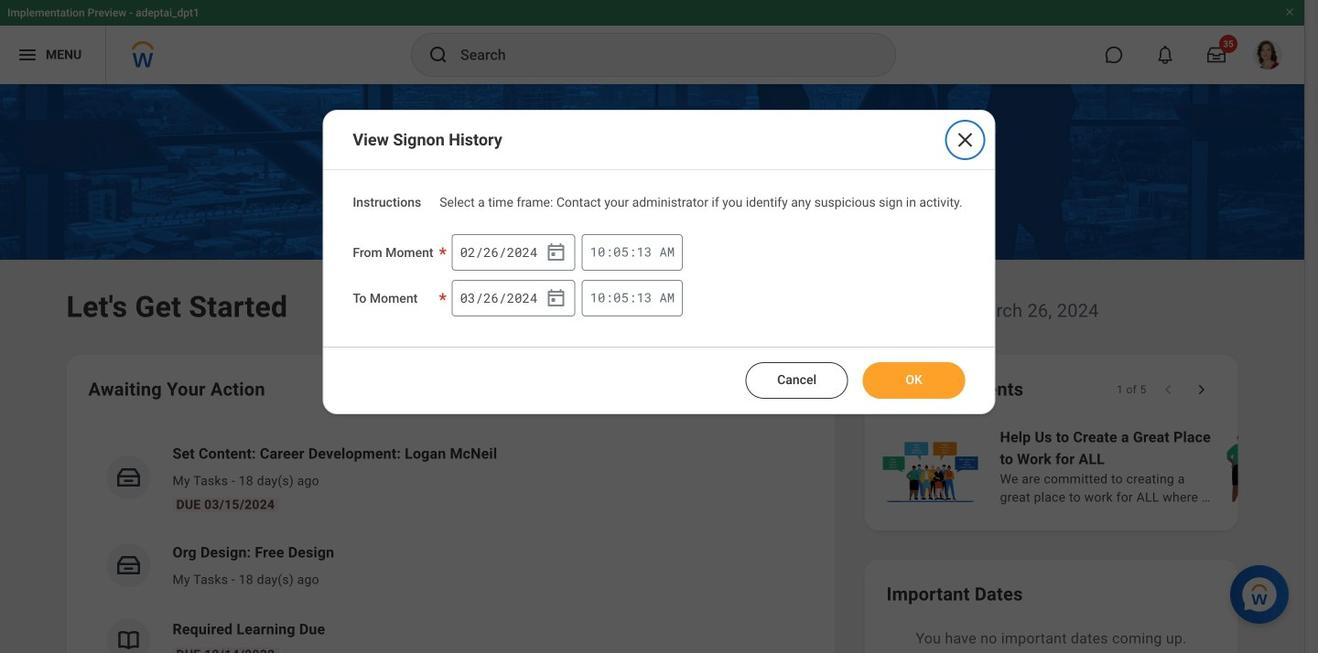 Task type: describe. For each thing, give the bounding box(es) containing it.
hour spin button for minute spin button for calendar image
[[590, 290, 606, 306]]

minute spin button for calendar image
[[614, 290, 629, 306]]

1 horizontal spatial list
[[880, 425, 1319, 509]]

hour spin button for minute spin button related to calendar icon
[[590, 244, 606, 260]]

chevron right small image
[[1193, 381, 1211, 399]]

profile logan mcneil element
[[1243, 35, 1294, 75]]

close environment banner image
[[1285, 6, 1296, 17]]

group for minute spin button for calendar image
[[452, 280, 576, 317]]

calendar image
[[545, 242, 567, 264]]

x image
[[955, 129, 977, 151]]

inbox large image
[[1208, 46, 1226, 64]]

book open image
[[115, 627, 142, 654]]

second spin button for before or after midday spin button corresponding to minute spin button related to calendar icon
[[637, 244, 652, 260]]



Task type: vqa. For each thing, say whether or not it's contained in the screenshot.
the topmost before or after midday spin button
yes



Task type: locate. For each thing, give the bounding box(es) containing it.
1 group from the top
[[452, 234, 576, 271]]

search image
[[428, 44, 450, 66]]

1 vertical spatial before or after midday spin button
[[660, 289, 675, 306]]

tooltip
[[941, 85, 992, 122]]

hour spin button right calendar image
[[590, 290, 606, 306]]

2 group from the top
[[452, 280, 576, 317]]

group down calendar icon
[[452, 280, 576, 317]]

minute spin button for calendar icon
[[614, 244, 629, 260]]

notifications large image
[[1157, 46, 1175, 64]]

0 vertical spatial minute spin button
[[614, 244, 629, 260]]

2 minute spin button from the top
[[614, 290, 629, 306]]

second spin button right calendar image
[[637, 290, 652, 306]]

dialog
[[323, 110, 996, 415]]

0 vertical spatial group
[[452, 234, 576, 271]]

main content
[[0, 84, 1319, 654]]

banner
[[0, 0, 1305, 84]]

second spin button
[[637, 244, 652, 260], [637, 290, 652, 306]]

second spin button for before or after midday spin button corresponding to minute spin button for calendar image
[[637, 290, 652, 306]]

0 vertical spatial before or after midday spin button
[[660, 243, 675, 260]]

2 before or after midday spin button from the top
[[660, 289, 675, 306]]

1 hour spin button from the top
[[590, 244, 606, 260]]

hour spin button
[[590, 244, 606, 260], [590, 290, 606, 306]]

0 vertical spatial hour spin button
[[590, 244, 606, 260]]

1 vertical spatial minute spin button
[[614, 290, 629, 306]]

2 hour spin button from the top
[[590, 290, 606, 306]]

1 vertical spatial hour spin button
[[590, 290, 606, 306]]

before or after midday spin button for minute spin button related to calendar icon
[[660, 243, 675, 260]]

1 vertical spatial second spin button
[[637, 290, 652, 306]]

inbox image
[[115, 464, 142, 492]]

2 second spin button from the top
[[637, 290, 652, 306]]

group up calendar image
[[452, 234, 576, 271]]

1 vertical spatial group
[[452, 280, 576, 317]]

hour spin button right calendar icon
[[590, 244, 606, 260]]

status
[[1117, 383, 1147, 397]]

inbox image
[[115, 552, 142, 580]]

list
[[880, 425, 1319, 509], [88, 429, 814, 654]]

0 horizontal spatial list
[[88, 429, 814, 654]]

group
[[452, 234, 576, 271], [452, 280, 576, 317]]

before or after midday spin button
[[660, 243, 675, 260], [660, 289, 675, 306]]

1 second spin button from the top
[[637, 244, 652, 260]]

0 vertical spatial second spin button
[[637, 244, 652, 260]]

group for minute spin button related to calendar icon
[[452, 234, 576, 271]]

before or after midday spin button for minute spin button for calendar image
[[660, 289, 675, 306]]

1 before or after midday spin button from the top
[[660, 243, 675, 260]]

1 minute spin button from the top
[[614, 244, 629, 260]]

calendar image
[[545, 287, 567, 309]]

chevron left small image
[[1160, 381, 1178, 399]]

minute spin button right calendar image
[[614, 290, 629, 306]]

minute spin button right calendar icon
[[614, 244, 629, 260]]

second spin button right calendar icon
[[637, 244, 652, 260]]

minute spin button
[[614, 244, 629, 260], [614, 290, 629, 306]]



